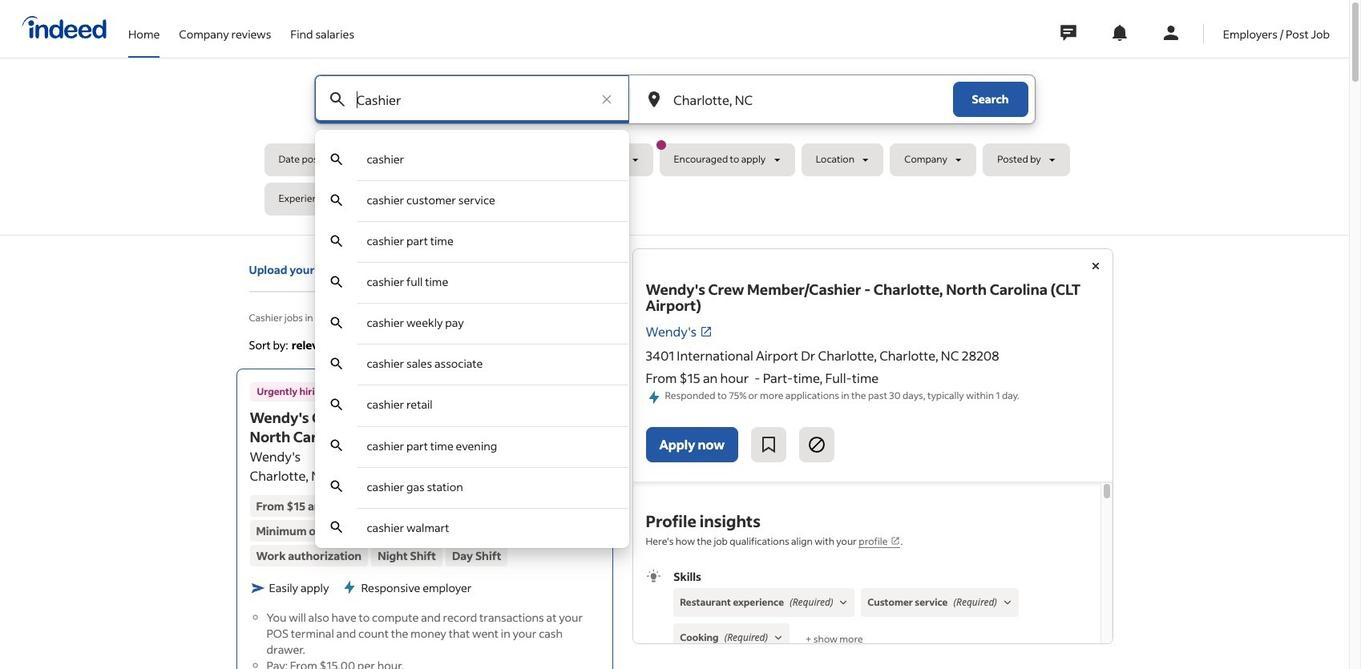 Task type: vqa. For each thing, say whether or not it's contained in the screenshot.
NOT INTERESTED "icon"
yes



Task type: describe. For each thing, give the bounding box(es) containing it.
profile (opens in a new window) image
[[891, 536, 901, 546]]

Edit location text field
[[670, 75, 921, 123]]

1 vertical spatial missing qualification image
[[771, 631, 786, 646]]

account image
[[1162, 23, 1181, 42]]

close job details image
[[1086, 257, 1105, 276]]

search suggestions list box
[[315, 140, 629, 548]]

save this job image
[[759, 436, 778, 455]]

clear what input image
[[599, 91, 615, 107]]



Task type: locate. For each thing, give the bounding box(es) containing it.
search: Job title, keywords, or company text field
[[353, 75, 591, 123]]

not interested image
[[807, 436, 827, 455]]

0 horizontal spatial missing qualification image
[[771, 631, 786, 646]]

skills group
[[646, 569, 1088, 669]]

0 vertical spatial missing qualification image
[[1000, 596, 1015, 610]]

help icon image
[[581, 336, 600, 355]]

wendy's (opens in a new tab) image
[[700, 325, 713, 338]]

None search field
[[264, 75, 1085, 548]]

messages unread count 0 image
[[1058, 17, 1079, 49]]

missing qualification image
[[837, 596, 851, 610]]

1 horizontal spatial missing qualification image
[[1000, 596, 1015, 610]]

missing qualification image
[[1000, 596, 1015, 610], [771, 631, 786, 646]]

group
[[570, 377, 605, 412]]

notifications unread count 0 image
[[1110, 23, 1130, 42]]



